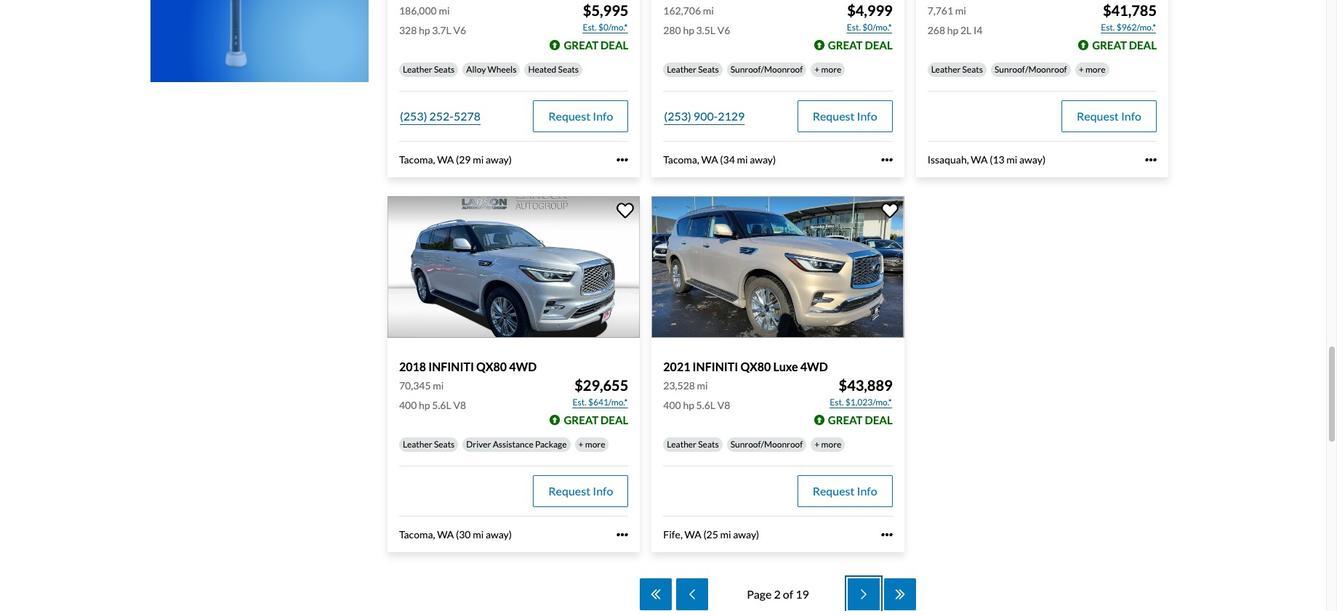 Task type: vqa. For each thing, say whether or not it's contained in the screenshot.
The To
no



Task type: describe. For each thing, give the bounding box(es) containing it.
deal for $5,995
[[601, 39, 629, 52]]

(253) 900-2129
[[664, 109, 745, 123]]

hp for $29,655
[[419, 400, 430, 412]]

162,706 mi 280 hp 3.5l v6
[[664, 4, 731, 36]]

leather seats down the 23,528 mi 400 hp 5.6l v8
[[667, 440, 719, 450]]

deal for $4,999
[[865, 39, 893, 52]]

2
[[774, 588, 781, 602]]

chevron left image
[[685, 589, 700, 601]]

away) for $41,785
[[1020, 154, 1046, 166]]

5.6l for $43,889
[[697, 400, 716, 412]]

3.7l
[[432, 24, 452, 36]]

of
[[783, 588, 794, 602]]

900-
[[694, 109, 718, 123]]

mi inside the 23,528 mi 400 hp 5.6l v8
[[697, 380, 708, 392]]

deal for $29,655
[[601, 414, 629, 427]]

great deal for $43,889
[[828, 414, 893, 427]]

(25
[[704, 529, 719, 541]]

$0/mo.* for $4,999
[[863, 22, 892, 33]]

fife, wa (25 mi away)
[[664, 529, 760, 541]]

mi right (25
[[721, 529, 732, 541]]

alloy wheels
[[467, 64, 517, 75]]

away) for $4,999
[[750, 154, 776, 166]]

est. $0/mo.* button for $4,999
[[847, 20, 893, 35]]

sunroof/moonroof for $41,785
[[995, 64, 1068, 75]]

luxe
[[774, 360, 798, 374]]

tacoma, wa (34 mi away)
[[664, 154, 776, 166]]

tacoma, left (30
[[399, 529, 435, 541]]

est. for $41,785
[[1102, 22, 1115, 33]]

great deal for $41,785
[[1093, 39, 1157, 52]]

$5,995 est. $0/mo.*
[[583, 2, 629, 33]]

70,345 mi 400 hp 5.6l v8
[[399, 380, 466, 412]]

$4,999
[[848, 2, 893, 19]]

mi inside '70,345 mi 400 hp 5.6l v8'
[[433, 380, 444, 392]]

hp for $43,889
[[683, 400, 695, 412]]

(34
[[720, 154, 735, 166]]

assistance
[[493, 440, 534, 450]]

$43,889
[[839, 377, 893, 394]]

leather seats down '70,345 mi 400 hp 5.6l v8'
[[403, 440, 455, 450]]

leather seats for $5,995
[[403, 64, 455, 75]]

mi right the (13 at the right
[[1007, 154, 1018, 166]]

328
[[399, 24, 417, 36]]

2021 infiniti qx80 luxe 4wd
[[664, 360, 828, 374]]

23,528 mi 400 hp 5.6l v8
[[664, 380, 731, 412]]

wa left (30
[[437, 529, 454, 541]]

162,706
[[664, 4, 701, 17]]

19
[[796, 588, 809, 602]]

23,528
[[664, 380, 695, 392]]

ellipsis h image for $4,999
[[881, 154, 893, 166]]

hp for $41,785
[[948, 24, 959, 36]]

ellipsis h image for $5,995
[[617, 154, 629, 166]]

page 2 of 19
[[747, 588, 809, 602]]

mi inside 162,706 mi 280 hp 3.5l v6
[[703, 4, 714, 17]]

chevron double left image
[[649, 589, 664, 601]]

2l
[[961, 24, 972, 36]]

7,761 mi 268 hp 2l i4
[[928, 4, 983, 36]]

2 4wd from the left
[[801, 360, 828, 374]]

leather for $41,785
[[932, 64, 961, 75]]

chevron double right image
[[893, 589, 908, 601]]

(253) 900-2129 button
[[664, 100, 746, 132]]

advertisement region
[[151, 0, 369, 82]]

(253) for $4,999
[[664, 109, 692, 123]]

(13
[[990, 154, 1005, 166]]

2129
[[718, 109, 745, 123]]

leather seats for $41,785
[[932, 64, 984, 75]]

heated
[[528, 64, 557, 75]]

heated seats
[[528, 64, 579, 75]]

$41,785
[[1103, 2, 1157, 19]]

wa for $41,785
[[971, 154, 988, 166]]

1 4wd from the left
[[509, 360, 537, 374]]

infiniti for $43,889
[[693, 360, 739, 374]]

deal for $43,889
[[865, 414, 893, 427]]

ellipsis h image
[[881, 530, 893, 541]]

est. for $4,999
[[847, 22, 861, 33]]

away) right (25
[[734, 529, 760, 541]]

(30
[[456, 529, 471, 541]]

2018 infiniti qx80 4wd
[[399, 360, 537, 374]]

page
[[747, 588, 772, 602]]

$29,655
[[575, 377, 629, 394]]

5.6l for $29,655
[[432, 400, 452, 412]]

$962/mo.*
[[1117, 22, 1157, 33]]

tacoma, for $5,995
[[399, 154, 435, 166]]

280
[[664, 24, 681, 36]]

70,345
[[399, 380, 431, 392]]

package
[[535, 440, 567, 450]]

2021
[[664, 360, 691, 374]]

alloy
[[467, 64, 486, 75]]

186,000
[[399, 4, 437, 17]]

seats down the 23,528 mi 400 hp 5.6l v8
[[699, 440, 719, 450]]



Task type: locate. For each thing, give the bounding box(es) containing it.
leather seats for $4,999
[[667, 64, 719, 75]]

wa left the (13 at the right
[[971, 154, 988, 166]]

leather down the 23,528 mi 400 hp 5.6l v8
[[667, 440, 697, 450]]

0 horizontal spatial 4wd
[[509, 360, 537, 374]]

(253) for $5,995
[[400, 109, 427, 123]]

issaquah, wa (13 mi away)
[[928, 154, 1046, 166]]

great down the est. $1,023/mo.* button
[[828, 414, 863, 427]]

est. down $4,999
[[847, 22, 861, 33]]

1 horizontal spatial 4wd
[[801, 360, 828, 374]]

mi right (30
[[473, 529, 484, 541]]

seats left driver
[[434, 440, 455, 450]]

deal down $4,999 est. $0/mo.*
[[865, 39, 893, 52]]

5.6l inside '70,345 mi 400 hp 5.6l v8'
[[432, 400, 452, 412]]

great for $29,655
[[564, 414, 599, 427]]

1 $0/mo.* from the left
[[599, 22, 628, 33]]

$0/mo.* inside $5,995 est. $0/mo.*
[[599, 22, 628, 33]]

est. inside $29,655 est. $641/mo.*
[[573, 397, 587, 408]]

leather
[[403, 64, 433, 75], [667, 64, 697, 75], [932, 64, 961, 75], [403, 440, 433, 450], [667, 440, 697, 450]]

(253) 252-5278 button
[[399, 100, 482, 132]]

deal down $641/mo.*
[[601, 414, 629, 427]]

wa left (25
[[685, 529, 702, 541]]

liquid platinum 2018 infiniti qx80 4wd suv / crossover all-wheel drive 7-speed automatic image
[[388, 196, 640, 338]]

0 horizontal spatial 400
[[399, 400, 417, 412]]

leather down the 328
[[403, 64, 433, 75]]

est. inside $43,889 est. $1,023/mo.*
[[830, 397, 844, 408]]

mi right (29
[[473, 154, 484, 166]]

hp for $5,995
[[419, 24, 430, 36]]

$29,655 est. $641/mo.*
[[573, 377, 629, 408]]

away)
[[486, 154, 512, 166], [750, 154, 776, 166], [1020, 154, 1046, 166], [486, 529, 512, 541], [734, 529, 760, 541]]

mi up '3.7l'
[[439, 4, 450, 17]]

$43,889 est. $1,023/mo.*
[[830, 377, 893, 408]]

est. $641/mo.* button
[[572, 396, 629, 410]]

400 down 23,528
[[664, 400, 681, 412]]

mi inside 186,000 mi 328 hp 3.7l v6
[[439, 4, 450, 17]]

+
[[815, 64, 820, 75], [1079, 64, 1084, 75], [579, 440, 584, 450], [815, 440, 820, 450]]

request info button
[[533, 100, 629, 132], [798, 100, 893, 132], [1062, 100, 1157, 132], [533, 476, 629, 508], [798, 476, 893, 508]]

tacoma, left (34
[[664, 154, 700, 166]]

infiniti for $29,655
[[429, 360, 474, 374]]

away) right (29
[[486, 154, 512, 166]]

infiniti up the 23,528 mi 400 hp 5.6l v8
[[693, 360, 739, 374]]

1 v8 from the left
[[453, 400, 466, 412]]

seats down 3.5l at the right top
[[699, 64, 719, 75]]

wa left (34
[[702, 154, 718, 166]]

(253) left 252-
[[400, 109, 427, 123]]

leather down 268
[[932, 64, 961, 75]]

400 for $29,655
[[399, 400, 417, 412]]

driver
[[467, 440, 491, 450]]

seats
[[434, 64, 455, 75], [558, 64, 579, 75], [699, 64, 719, 75], [963, 64, 984, 75], [434, 440, 455, 450], [699, 440, 719, 450]]

$5,995
[[583, 2, 629, 19]]

leather seats down the 2l
[[932, 64, 984, 75]]

great deal for $4,999
[[828, 39, 893, 52]]

1 5.6l from the left
[[432, 400, 452, 412]]

away) right (30
[[486, 529, 512, 541]]

infiniti up '70,345 mi 400 hp 5.6l v8'
[[429, 360, 474, 374]]

1 horizontal spatial $0/mo.*
[[863, 22, 892, 33]]

0 horizontal spatial 5.6l
[[432, 400, 452, 412]]

v8 for $43,889
[[718, 400, 731, 412]]

est. $0/mo.* button down $4,999
[[847, 20, 893, 35]]

4wd
[[509, 360, 537, 374], [801, 360, 828, 374]]

v6 inside 186,000 mi 328 hp 3.7l v6
[[453, 24, 466, 36]]

$0/mo.* for $5,995
[[599, 22, 628, 33]]

driver assistance package
[[467, 440, 567, 450]]

hp
[[419, 24, 430, 36], [683, 24, 695, 36], [948, 24, 959, 36], [419, 400, 430, 412], [683, 400, 695, 412]]

$4,999 est. $0/mo.*
[[847, 2, 893, 33]]

5.6l down 2021 infiniti qx80 luxe 4wd
[[697, 400, 716, 412]]

186,000 mi 328 hp 3.7l v6
[[399, 4, 466, 36]]

est. inside $41,785 est. $962/mo.*
[[1102, 22, 1115, 33]]

2 400 from the left
[[664, 400, 681, 412]]

deal for $41,785
[[1130, 39, 1157, 52]]

est. for $29,655
[[573, 397, 587, 408]]

i4
[[974, 24, 983, 36]]

tacoma, wa (30 mi away)
[[399, 529, 512, 541]]

mi right (34
[[737, 154, 748, 166]]

$0/mo.* down $5,995
[[599, 22, 628, 33]]

mi up the 2l
[[956, 4, 967, 17]]

0 horizontal spatial est. $0/mo.* button
[[582, 20, 629, 35]]

deal down $962/mo.*
[[1130, 39, 1157, 52]]

qx80 for $29,655
[[477, 360, 507, 374]]

away) right (34
[[750, 154, 776, 166]]

deal
[[601, 39, 629, 52], [865, 39, 893, 52], [1130, 39, 1157, 52], [601, 414, 629, 427], [865, 414, 893, 427]]

great deal down $4,999 est. $0/mo.*
[[828, 39, 893, 52]]

400 down 70,345
[[399, 400, 417, 412]]

hp right the 328
[[419, 24, 430, 36]]

leather for $5,995
[[403, 64, 433, 75]]

1 (253) from the left
[[400, 109, 427, 123]]

400 inside the 23,528 mi 400 hp 5.6l v8
[[664, 400, 681, 412]]

tacoma,
[[399, 154, 435, 166], [664, 154, 700, 166], [399, 529, 435, 541]]

tacoma, for $4,999
[[664, 154, 700, 166]]

great deal
[[564, 39, 629, 52], [828, 39, 893, 52], [1093, 39, 1157, 52], [564, 414, 629, 427], [828, 414, 893, 427]]

5278
[[454, 109, 481, 123]]

0 horizontal spatial (253)
[[400, 109, 427, 123]]

qx80
[[477, 360, 507, 374], [741, 360, 771, 374]]

1 est. $0/mo.* button from the left
[[582, 20, 629, 35]]

2 5.6l from the left
[[697, 400, 716, 412]]

+ more
[[815, 64, 842, 75], [1079, 64, 1106, 75], [579, 440, 606, 450], [815, 440, 842, 450]]

wa for $4,999
[[702, 154, 718, 166]]

400 inside '70,345 mi 400 hp 5.6l v8'
[[399, 400, 417, 412]]

great deal down the est. $1,023/mo.* button
[[828, 414, 893, 427]]

sunroof/moonroof for $4,999
[[731, 64, 803, 75]]

$641/mo.*
[[589, 397, 628, 408]]

2 qx80 from the left
[[741, 360, 771, 374]]

wa for $5,995
[[437, 154, 454, 166]]

est. for $43,889
[[830, 397, 844, 408]]

ellipsis h image for $41,785
[[1146, 154, 1157, 166]]

$41,785 est. $962/mo.*
[[1102, 2, 1157, 33]]

wheels
[[488, 64, 517, 75]]

v8 down 2021 infiniti qx80 luxe 4wd
[[718, 400, 731, 412]]

1 horizontal spatial infiniti
[[693, 360, 739, 374]]

est. left $1,023/mo.*
[[830, 397, 844, 408]]

est. down $41,785
[[1102, 22, 1115, 33]]

great for $5,995
[[564, 39, 599, 52]]

leather for $4,999
[[667, 64, 697, 75]]

hp inside 7,761 mi 268 hp 2l i4
[[948, 24, 959, 36]]

v6 for $4,999
[[718, 24, 731, 36]]

great deal down est. $962/mo.* button
[[1093, 39, 1157, 52]]

qx80 for $43,889
[[741, 360, 771, 374]]

hp for $4,999
[[683, 24, 695, 36]]

request
[[549, 109, 591, 123], [813, 109, 855, 123], [1077, 109, 1119, 123], [549, 485, 591, 498], [813, 485, 855, 498]]

fife,
[[664, 529, 683, 541]]

leather down 280
[[667, 64, 697, 75]]

(29
[[456, 154, 471, 166]]

1 v6 from the left
[[453, 24, 466, 36]]

est. for $5,995
[[583, 22, 597, 33]]

est. $1,023/mo.* button
[[830, 396, 893, 410]]

$0/mo.*
[[599, 22, 628, 33], [863, 22, 892, 33]]

v6 right 3.5l at the right top
[[718, 24, 731, 36]]

5.6l inside the 23,528 mi 400 hp 5.6l v8
[[697, 400, 716, 412]]

v8
[[453, 400, 466, 412], [718, 400, 731, 412]]

est. down $29,655
[[573, 397, 587, 408]]

great up heated seats
[[564, 39, 599, 52]]

great deal down $5,995 est. $0/mo.*
[[564, 39, 629, 52]]

0 horizontal spatial qx80
[[477, 360, 507, 374]]

1 horizontal spatial 400
[[664, 400, 681, 412]]

est. $962/mo.* button
[[1101, 20, 1157, 35]]

issaquah,
[[928, 154, 969, 166]]

5.6l down 2018 infiniti qx80 4wd on the bottom left
[[432, 400, 452, 412]]

mi right 23,528
[[697, 380, 708, 392]]

2 (253) from the left
[[664, 109, 692, 123]]

seats left alloy
[[434, 64, 455, 75]]

400
[[399, 400, 417, 412], [664, 400, 681, 412]]

2018
[[399, 360, 426, 374]]

hp inside '70,345 mi 400 hp 5.6l v8'
[[419, 400, 430, 412]]

great for $4,999
[[828, 39, 863, 52]]

great deal down est. $641/mo.* button
[[564, 414, 629, 427]]

great down est. $962/mo.* button
[[1093, 39, 1127, 52]]

7,761
[[928, 4, 954, 17]]

1 horizontal spatial qx80
[[741, 360, 771, 374]]

$0/mo.* down $4,999
[[863, 22, 892, 33]]

ellipsis h image
[[617, 154, 629, 166], [881, 154, 893, 166], [1146, 154, 1157, 166], [617, 530, 629, 541]]

great deal for $5,995
[[564, 39, 629, 52]]

great down $4,999 est. $0/mo.*
[[828, 39, 863, 52]]

infiniti
[[429, 360, 474, 374], [693, 360, 739, 374]]

400 for $43,889
[[664, 400, 681, 412]]

v8 inside the 23,528 mi 400 hp 5.6l v8
[[718, 400, 731, 412]]

0 horizontal spatial v6
[[453, 24, 466, 36]]

est.
[[583, 22, 597, 33], [847, 22, 861, 33], [1102, 22, 1115, 33], [573, 397, 587, 408], [830, 397, 844, 408]]

3.5l
[[697, 24, 716, 36]]

est. $0/mo.* button down $5,995
[[582, 20, 629, 35]]

v6 inside 162,706 mi 280 hp 3.5l v6
[[718, 24, 731, 36]]

seats right heated
[[558, 64, 579, 75]]

(253)
[[400, 109, 427, 123], [664, 109, 692, 123]]

est. inside $5,995 est. $0/mo.*
[[583, 22, 597, 33]]

2 infiniti from the left
[[693, 360, 739, 374]]

v8 inside '70,345 mi 400 hp 5.6l v8'
[[453, 400, 466, 412]]

0 horizontal spatial infiniti
[[429, 360, 474, 374]]

$1,023/mo.*
[[846, 397, 892, 408]]

2 v6 from the left
[[718, 24, 731, 36]]

chevron right image
[[857, 589, 871, 601]]

hp inside 162,706 mi 280 hp 3.5l v6
[[683, 24, 695, 36]]

v6 for $5,995
[[453, 24, 466, 36]]

2 est. $0/mo.* button from the left
[[847, 20, 893, 35]]

252-
[[430, 109, 454, 123]]

hp down 70,345
[[419, 400, 430, 412]]

mi right 70,345
[[433, 380, 444, 392]]

away) right the (13 at the right
[[1020, 154, 1046, 166]]

leather seats down 3.5l at the right top
[[667, 64, 719, 75]]

great
[[564, 39, 599, 52], [828, 39, 863, 52], [1093, 39, 1127, 52], [564, 414, 599, 427], [828, 414, 863, 427]]

hp left the 2l
[[948, 24, 959, 36]]

great for $43,889
[[828, 414, 863, 427]]

away) for $5,995
[[486, 154, 512, 166]]

1 qx80 from the left
[[477, 360, 507, 374]]

(253) left 900-
[[664, 109, 692, 123]]

hp right 280
[[683, 24, 695, 36]]

mi up 3.5l at the right top
[[703, 4, 714, 17]]

mi inside 7,761 mi 268 hp 2l i4
[[956, 4, 967, 17]]

0 horizontal spatial v8
[[453, 400, 466, 412]]

1 infiniti from the left
[[429, 360, 474, 374]]

great deal for $29,655
[[564, 414, 629, 427]]

(253) 252-5278
[[400, 109, 481, 123]]

request info
[[549, 109, 613, 123], [813, 109, 878, 123], [1077, 109, 1142, 123], [549, 485, 613, 498], [813, 485, 878, 498]]

leather seats down '3.7l'
[[403, 64, 455, 75]]

hp down 23,528
[[683, 400, 695, 412]]

1 horizontal spatial v6
[[718, 24, 731, 36]]

$0/mo.* inside $4,999 est. $0/mo.*
[[863, 22, 892, 33]]

2 $0/mo.* from the left
[[863, 22, 892, 33]]

0 horizontal spatial $0/mo.*
[[599, 22, 628, 33]]

v6
[[453, 24, 466, 36], [718, 24, 731, 36]]

wa
[[437, 154, 454, 166], [702, 154, 718, 166], [971, 154, 988, 166], [437, 529, 454, 541], [685, 529, 702, 541]]

leather seats
[[403, 64, 455, 75], [667, 64, 719, 75], [932, 64, 984, 75], [403, 440, 455, 450], [667, 440, 719, 450]]

deal down $5,995 est. $0/mo.*
[[601, 39, 629, 52]]

more
[[822, 64, 842, 75], [1086, 64, 1106, 75], [585, 440, 606, 450], [822, 440, 842, 450]]

deal down $1,023/mo.*
[[865, 414, 893, 427]]

est. $0/mo.* button
[[582, 20, 629, 35], [847, 20, 893, 35]]

wa left (29
[[437, 154, 454, 166]]

hp inside the 23,528 mi 400 hp 5.6l v8
[[683, 400, 695, 412]]

tacoma, wa (29 mi away)
[[399, 154, 512, 166]]

1 400 from the left
[[399, 400, 417, 412]]

hp inside 186,000 mi 328 hp 3.7l v6
[[419, 24, 430, 36]]

1 horizontal spatial v8
[[718, 400, 731, 412]]

est. down $5,995
[[583, 22, 597, 33]]

5.6l
[[432, 400, 452, 412], [697, 400, 716, 412]]

info
[[593, 109, 613, 123], [857, 109, 878, 123], [1122, 109, 1142, 123], [593, 485, 613, 498], [857, 485, 878, 498]]

v8 for $29,655
[[453, 400, 466, 412]]

mi
[[439, 4, 450, 17], [703, 4, 714, 17], [956, 4, 967, 17], [473, 154, 484, 166], [737, 154, 748, 166], [1007, 154, 1018, 166], [433, 380, 444, 392], [697, 380, 708, 392], [473, 529, 484, 541], [721, 529, 732, 541]]

2 v8 from the left
[[718, 400, 731, 412]]

1 horizontal spatial (253)
[[664, 109, 692, 123]]

est. inside $4,999 est. $0/mo.*
[[847, 22, 861, 33]]

1 horizontal spatial 5.6l
[[697, 400, 716, 412]]

268
[[928, 24, 946, 36]]

tacoma, left (29
[[399, 154, 435, 166]]

est. $0/mo.* button for $5,995
[[582, 20, 629, 35]]

v6 right '3.7l'
[[453, 24, 466, 36]]

great for $41,785
[[1093, 39, 1127, 52]]

1 horizontal spatial est. $0/mo.* button
[[847, 20, 893, 35]]

great down est. $641/mo.* button
[[564, 414, 599, 427]]

leather down '70,345 mi 400 hp 5.6l v8'
[[403, 440, 433, 450]]

sunroof/moonroof
[[731, 64, 803, 75], [995, 64, 1068, 75], [731, 440, 803, 450]]

v8 down 2018 infiniti qx80 4wd on the bottom left
[[453, 400, 466, 412]]

seats down i4
[[963, 64, 984, 75]]



